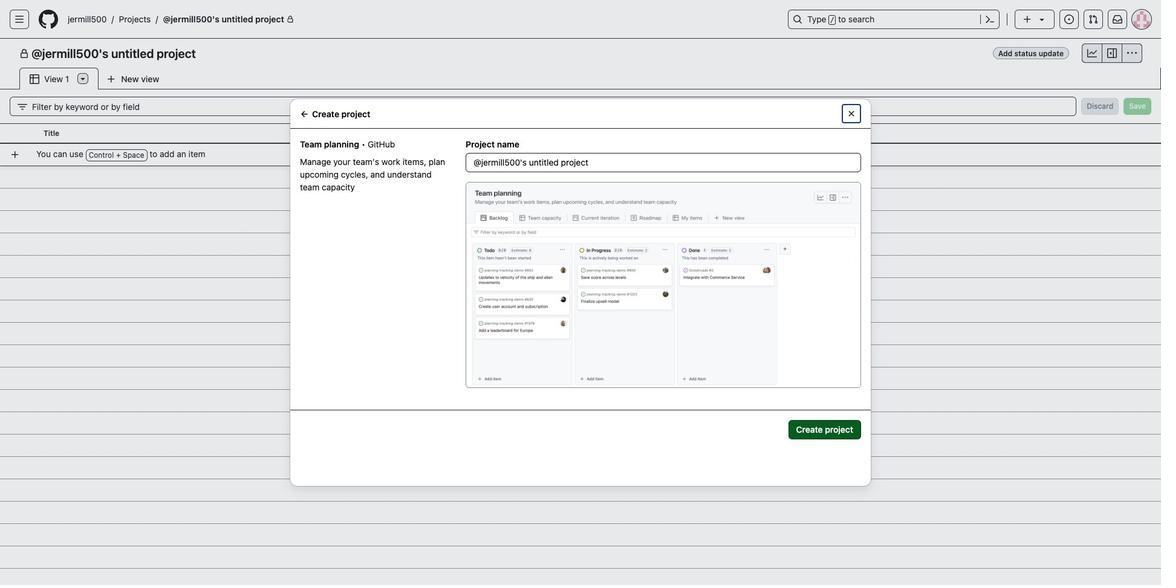 Task type: vqa. For each thing, say whether or not it's contained in the screenshot.
tab list
yes



Task type: locate. For each thing, give the bounding box(es) containing it.
cell
[[0, 123, 36, 144]]

sc 9kayk9 0 image
[[1088, 48, 1098, 58], [19, 49, 29, 59], [30, 74, 39, 84], [18, 102, 27, 112]]

list
[[63, 10, 781, 29]]

0 horizontal spatial sc 9kayk9 0 image
[[847, 109, 857, 119]]

tab panel
[[0, 90, 1162, 586]]

project navigation
[[0, 39, 1162, 68]]

row
[[0, 123, 1162, 144], [5, 143, 1162, 166]]

assignees column options image
[[530, 129, 540, 139]]

2 horizontal spatial sc 9kayk9 0 image
[[1128, 48, 1138, 58]]

tab list
[[19, 68, 187, 90]]

view filters region
[[10, 97, 1152, 116]]

create new item or add existing item image
[[10, 150, 20, 159]]

dialog
[[290, 99, 871, 487]]

grid
[[0, 123, 1162, 586]]

add field image
[[682, 128, 692, 138]]

issue opened image
[[1065, 15, 1075, 24]]

view options for view 1 image
[[78, 74, 88, 84]]

region
[[0, 0, 1162, 586]]

lock image
[[287, 16, 294, 23]]

notifications image
[[1114, 15, 1123, 24]]

git pull request image
[[1089, 15, 1099, 24]]

sc 9kayk9 0 image
[[1108, 48, 1118, 58], [1128, 48, 1138, 58], [847, 109, 857, 119]]

preview screenshot for template team planning image
[[466, 182, 862, 388]]



Task type: describe. For each thing, give the bounding box(es) containing it.
1 horizontal spatial sc 9kayk9 0 image
[[1108, 48, 1118, 58]]

triangle down image
[[1038, 15, 1048, 24]]

Team planning text field
[[467, 154, 861, 172]]

command palette image
[[986, 15, 996, 24]]

status column options image
[[651, 129, 661, 139]]

sc 9kayk9 0 image inside view filters region
[[18, 102, 27, 112]]

title column options image
[[409, 129, 419, 139]]

homepage image
[[39, 10, 58, 29]]

back image
[[300, 109, 310, 119]]

plus image
[[1023, 15, 1033, 24]]



